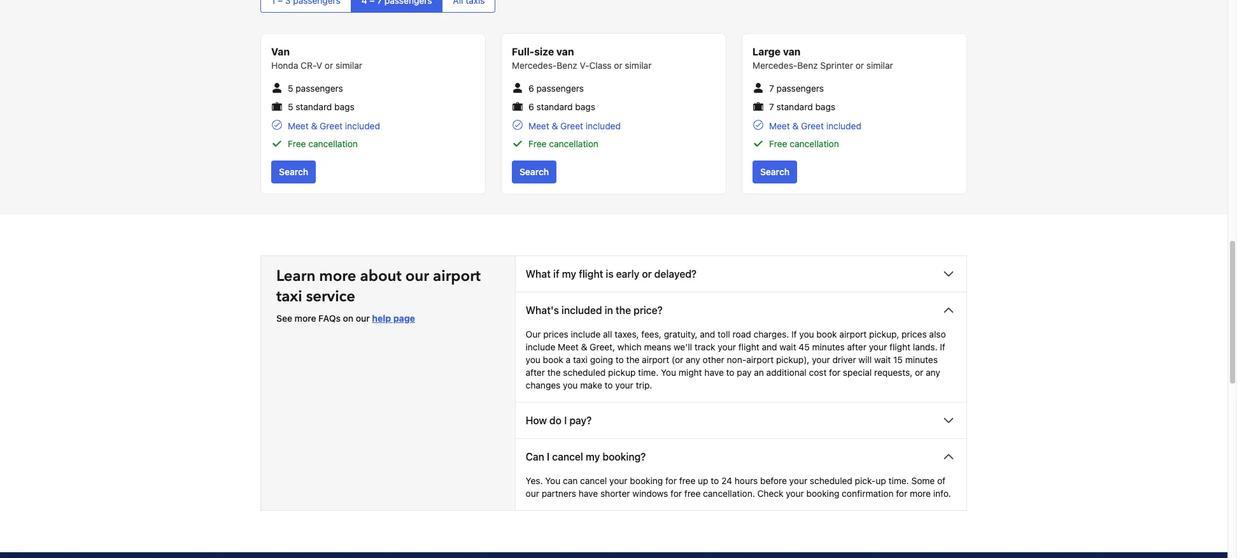 Task type: vqa. For each thing, say whether or not it's contained in the screenshot.
'6:00 AM'
no



Task type: describe. For each thing, give the bounding box(es) containing it.
similar inside van honda cr-v or similar
[[336, 60, 362, 71]]

pick-
[[855, 475, 876, 486]]

shorter
[[601, 488, 630, 499]]

0 vertical spatial wait
[[780, 341, 797, 352]]

15
[[894, 354, 903, 365]]

or inside full-size van mercedes-benz v-class or similar
[[614, 60, 623, 71]]

some
[[912, 475, 935, 486]]

cost
[[809, 367, 827, 377]]

gratuity,
[[664, 328, 698, 339]]

2 prices from the left
[[902, 328, 927, 339]]

windows
[[633, 488, 668, 499]]

confirmation
[[842, 488, 894, 499]]

learn
[[276, 265, 316, 286]]

2 horizontal spatial flight
[[890, 341, 911, 352]]

driver
[[833, 354, 857, 365]]

sort results by element
[[261, 0, 968, 13]]

taxi inside our prices include all taxes, fees, gratuity, and toll road charges. if you book airport pickup, prices also include meet & greet, which means we'll track your flight and wait 45 minutes after your flight lands. if you book a taxi going to the airport (or any other non-airport pickup), your driver will wait 15 minutes after the scheduled pickup time. you might have to pay an additional cost for special requests, or any changes you make to your trip.
[[573, 354, 588, 365]]

can
[[563, 475, 578, 486]]

or inside our prices include all taxes, fees, gratuity, and toll road charges. if you book airport pickup, prices also include meet & greet, which means we'll track your flight and wait 45 minutes after your flight lands. if you book a taxi going to the airport (or any other non-airport pickup), your driver will wait 15 minutes after the scheduled pickup time. you might have to pay an additional cost for special requests, or any changes you make to your trip.
[[915, 367, 924, 377]]

5 for 5 passengers
[[288, 83, 293, 94]]

my inside what if my flight is early or delayed? dropdown button
[[562, 268, 576, 279]]

& inside our prices include all taxes, fees, gratuity, and toll road charges. if you book airport pickup, prices also include meet & greet, which means we'll track your flight and wait 45 minutes after your flight lands. if you book a taxi going to the airport (or any other non-airport pickup), your driver will wait 15 minutes after the scheduled pickup time. you might have to pay an additional cost for special requests, or any changes you make to your trip.
[[581, 341, 588, 352]]

how do i pay?
[[526, 414, 592, 426]]

large van mercedes-benz sprinter or similar
[[753, 46, 894, 71]]

all
[[603, 328, 612, 339]]

honda
[[271, 60, 298, 71]]

5 passengers
[[288, 83, 343, 94]]

your down toll on the bottom of page
[[718, 341, 736, 352]]

your up shorter
[[610, 475, 628, 486]]

your down "pickup,"
[[869, 341, 887, 352]]

what's included in the price? element
[[516, 328, 967, 402]]

might
[[679, 367, 702, 377]]

price?
[[634, 304, 663, 316]]

1 vertical spatial if
[[940, 341, 946, 352]]

van inside full-size van mercedes-benz v-class or similar
[[557, 46, 574, 57]]

what's included in the price? button
[[516, 292, 967, 328]]

6 standard bags
[[529, 101, 596, 112]]

to up pickup
[[616, 354, 624, 365]]

greet for van
[[561, 120, 583, 131]]

5 standard bags
[[288, 101, 355, 112]]

0 vertical spatial booking
[[630, 475, 663, 486]]

pickup,
[[870, 328, 900, 339]]

changes
[[526, 379, 561, 390]]

in
[[605, 304, 613, 316]]

if
[[554, 268, 560, 279]]

0 horizontal spatial minutes
[[813, 341, 845, 352]]

what's
[[526, 304, 559, 316]]

7 for 7 passengers
[[769, 83, 774, 94]]

is
[[606, 268, 614, 279]]

1 vertical spatial and
[[762, 341, 777, 352]]

also
[[930, 328, 946, 339]]

help page link
[[372, 313, 415, 323]]

(or
[[672, 354, 684, 365]]

cr-
[[301, 60, 316, 71]]

0 vertical spatial after
[[848, 341, 867, 352]]

partners
[[542, 488, 576, 499]]

early
[[616, 268, 640, 279]]

free for van
[[529, 138, 547, 149]]

0 vertical spatial any
[[686, 354, 701, 365]]

0 vertical spatial free
[[679, 475, 696, 486]]

0 horizontal spatial include
[[526, 341, 556, 352]]

which
[[618, 341, 642, 352]]

7 standard bags
[[769, 101, 836, 112]]

included for cr-
[[345, 120, 380, 131]]

greet,
[[590, 341, 615, 352]]

cancellation for mercedes-
[[790, 138, 839, 149]]

before
[[761, 475, 787, 486]]

or inside large van mercedes-benz sprinter or similar
[[856, 60, 864, 71]]

van
[[271, 46, 290, 57]]

can i cancel my booking? button
[[516, 439, 967, 474]]

for up windows
[[666, 475, 677, 486]]

pickup),
[[776, 354, 810, 365]]

& for cr-
[[311, 120, 317, 131]]

cancel inside the 'yes. you can cancel your booking for free up to 24 hours before your scheduled pick-up time. some of our partners have shorter windows for free cancellation. check your booking confirmation for more info.'
[[580, 475, 607, 486]]

search for van
[[520, 166, 549, 177]]

greet for mercedes-
[[801, 120, 824, 131]]

full-
[[512, 46, 535, 57]]

1 vertical spatial any
[[926, 367, 941, 377]]

search for mercedes-
[[761, 166, 790, 177]]

booking?
[[603, 451, 646, 462]]

page
[[393, 313, 415, 323]]

1 prices from the left
[[543, 328, 569, 339]]

free cancellation for cr-
[[288, 138, 358, 149]]

van honda cr-v or similar
[[271, 46, 362, 71]]

2 up from the left
[[876, 475, 887, 486]]

pay?
[[570, 414, 592, 426]]

requests,
[[875, 367, 913, 377]]

do
[[550, 414, 562, 426]]

what if my flight is early or delayed?
[[526, 268, 697, 279]]

going
[[590, 354, 613, 365]]

mercedes- inside full-size van mercedes-benz v-class or similar
[[512, 60, 557, 71]]

7 passengers
[[769, 83, 824, 94]]

45
[[799, 341, 810, 352]]

0 vertical spatial if
[[792, 328, 797, 339]]

2 vertical spatial you
[[563, 379, 578, 390]]

0 vertical spatial include
[[571, 328, 601, 339]]

our inside the 'yes. you can cancel your booking for free up to 24 hours before your scheduled pick-up time. some of our partners have shorter windows for free cancellation. check your booking confirmation for more info.'
[[526, 488, 539, 499]]

about
[[360, 265, 402, 286]]

yes.
[[526, 475, 543, 486]]

to left 'pay'
[[727, 367, 735, 377]]

pickup
[[608, 367, 636, 377]]

for inside our prices include all taxes, fees, gratuity, and toll road charges. if you book airport pickup, prices also include meet & greet, which means we'll track your flight and wait 45 minutes after your flight lands. if you book a taxi going to the airport (or any other non-airport pickup), your driver will wait 15 minutes after the scheduled pickup time. you might have to pay an additional cost for special requests, or any changes you make to your trip.
[[829, 367, 841, 377]]

0 horizontal spatial you
[[526, 354, 541, 365]]

large
[[753, 46, 781, 57]]

your right before
[[790, 475, 808, 486]]

size
[[535, 46, 554, 57]]

means
[[644, 341, 672, 352]]

fees,
[[642, 328, 662, 339]]

5 for 5 standard bags
[[288, 101, 293, 112]]

my inside can i cancel my booking? dropdown button
[[586, 451, 600, 462]]

track
[[695, 341, 716, 352]]

6 passengers
[[529, 83, 584, 94]]

check
[[758, 488, 784, 499]]

flight inside dropdown button
[[579, 268, 604, 279]]

full-size van mercedes-benz v-class or similar
[[512, 46, 652, 71]]

delayed?
[[655, 268, 697, 279]]

on
[[343, 313, 354, 323]]

0 vertical spatial you
[[800, 328, 814, 339]]

can
[[526, 451, 545, 462]]

how do i pay? button
[[516, 402, 967, 438]]

we'll
[[674, 341, 692, 352]]

additional
[[767, 367, 807, 377]]

time. inside our prices include all taxes, fees, gratuity, and toll road charges. if you book airport pickup, prices also include meet & greet, which means we'll track your flight and wait 45 minutes after your flight lands. if you book a taxi going to the airport (or any other non-airport pickup), your driver will wait 15 minutes after the scheduled pickup time. you might have to pay an additional cost for special requests, or any changes you make to your trip.
[[638, 367, 659, 377]]

cancel inside dropdown button
[[552, 451, 583, 462]]

our
[[526, 328, 541, 339]]

toll
[[718, 328, 731, 339]]

will
[[859, 354, 872, 365]]

help
[[372, 313, 391, 323]]

free cancellation for van
[[529, 138, 599, 149]]

lands.
[[913, 341, 938, 352]]

see
[[276, 313, 292, 323]]

1 horizontal spatial minutes
[[906, 354, 938, 365]]

sprinter
[[821, 60, 854, 71]]

an
[[754, 367, 764, 377]]

pay
[[737, 367, 752, 377]]

what
[[526, 268, 551, 279]]

& for mercedes-
[[793, 120, 799, 131]]

to right 'make'
[[605, 379, 613, 390]]

1 vertical spatial the
[[626, 354, 640, 365]]

other
[[703, 354, 725, 365]]



Task type: locate. For each thing, give the bounding box(es) containing it.
i right do
[[564, 414, 567, 426]]

my left "booking?"
[[586, 451, 600, 462]]

any up might
[[686, 354, 701, 365]]

7 for 7 standard bags
[[769, 101, 774, 112]]

passengers
[[296, 83, 343, 94], [537, 83, 584, 94], [777, 83, 824, 94]]

standard for van
[[537, 101, 573, 112]]

1 horizontal spatial our
[[406, 265, 429, 286]]

our right "on"
[[356, 313, 370, 323]]

0 horizontal spatial and
[[700, 328, 716, 339]]

the down which
[[626, 354, 640, 365]]

taxi inside learn more about our airport taxi service see more faqs on our help page
[[276, 286, 302, 307]]

similar
[[336, 60, 362, 71], [625, 60, 652, 71], [867, 60, 894, 71]]

time. up the trip.
[[638, 367, 659, 377]]

1 horizontal spatial prices
[[902, 328, 927, 339]]

included down 6 standard bags
[[586, 120, 621, 131]]

bags down 6 passengers
[[575, 101, 596, 112]]

what's included in the price?
[[526, 304, 663, 316]]

free cancellation down 6 standard bags
[[529, 138, 599, 149]]

your down pickup
[[616, 379, 634, 390]]

0 horizontal spatial van
[[557, 46, 574, 57]]

standard for cr-
[[296, 101, 332, 112]]

1 vertical spatial cancel
[[580, 475, 607, 486]]

1 horizontal spatial book
[[817, 328, 837, 339]]

2 greet from the left
[[561, 120, 583, 131]]

cancel right can
[[580, 475, 607, 486]]

meet for cr-
[[288, 120, 309, 131]]

hours
[[735, 475, 758, 486]]

3 greet from the left
[[801, 120, 824, 131]]

1 vertical spatial my
[[586, 451, 600, 462]]

2 horizontal spatial free cancellation
[[769, 138, 839, 149]]

0 horizontal spatial more
[[295, 313, 316, 323]]

meet & greet included down 7 standard bags
[[769, 120, 862, 131]]

1 horizontal spatial scheduled
[[810, 475, 853, 486]]

7 up 7 standard bags
[[769, 83, 774, 94]]

1 vertical spatial taxi
[[573, 354, 588, 365]]

bags for van
[[575, 101, 596, 112]]

meet & greet included for cr-
[[288, 120, 380, 131]]

&
[[311, 120, 317, 131], [552, 120, 558, 131], [793, 120, 799, 131], [581, 341, 588, 352]]

3 meet & greet included from the left
[[769, 120, 862, 131]]

wait left 15
[[875, 354, 891, 365]]

1 similar from the left
[[336, 60, 362, 71]]

1 vertical spatial our
[[356, 313, 370, 323]]

or inside what if my flight is early or delayed? dropdown button
[[642, 268, 652, 279]]

benz left v-
[[557, 60, 578, 71]]

1 vertical spatial time.
[[889, 475, 909, 486]]

can i cancel my booking? element
[[516, 474, 967, 510]]

time. inside the 'yes. you can cancel your booking for free up to 24 hours before your scheduled pick-up time. some of our partners have shorter windows for free cancellation. check your booking confirmation for more info.'
[[889, 475, 909, 486]]

2 5 from the top
[[288, 101, 293, 112]]

0 horizontal spatial have
[[579, 488, 598, 499]]

up up confirmation
[[876, 475, 887, 486]]

you
[[661, 367, 677, 377], [545, 475, 561, 486]]

2 benz from the left
[[798, 60, 818, 71]]

1 vertical spatial scheduled
[[810, 475, 853, 486]]

1 7 from the top
[[769, 83, 774, 94]]

greet
[[320, 120, 343, 131], [561, 120, 583, 131], [801, 120, 824, 131]]

0 horizontal spatial free
[[288, 138, 306, 149]]

if
[[792, 328, 797, 339], [940, 341, 946, 352]]

& left greet,
[[581, 341, 588, 352]]

standard
[[296, 101, 332, 112], [537, 101, 573, 112], [777, 101, 813, 112]]

included for van
[[586, 120, 621, 131]]

1 up from the left
[[698, 475, 709, 486]]

free cancellation down 7 standard bags
[[769, 138, 839, 149]]

free left 24
[[679, 475, 696, 486]]

& for van
[[552, 120, 558, 131]]

benz inside large van mercedes-benz sprinter or similar
[[798, 60, 818, 71]]

6 down 6 passengers
[[529, 101, 534, 112]]

cancellation down "5 standard bags"
[[309, 138, 358, 149]]

you down our
[[526, 354, 541, 365]]

3 search from the left
[[761, 166, 790, 177]]

i inside "dropdown button"
[[564, 414, 567, 426]]

or right requests,
[[915, 367, 924, 377]]

of
[[938, 475, 946, 486]]

3 free cancellation from the left
[[769, 138, 839, 149]]

v-
[[580, 60, 590, 71]]

0 horizontal spatial my
[[562, 268, 576, 279]]

2 7 from the top
[[769, 101, 774, 112]]

2 horizontal spatial meet & greet included
[[769, 120, 862, 131]]

up
[[698, 475, 709, 486], [876, 475, 887, 486]]

meet for mercedes-
[[769, 120, 790, 131]]

include down our
[[526, 341, 556, 352]]

1 vertical spatial have
[[579, 488, 598, 499]]

meet & greet included
[[288, 120, 380, 131], [529, 120, 621, 131], [769, 120, 862, 131]]

1 horizontal spatial you
[[661, 367, 677, 377]]

1 search from the left
[[279, 166, 308, 177]]

1 vertical spatial i
[[547, 451, 550, 462]]

to left 24
[[711, 475, 719, 486]]

the
[[616, 304, 631, 316], [626, 354, 640, 365], [548, 367, 561, 377]]

5
[[288, 83, 293, 94], [288, 101, 293, 112]]

mercedes- down size
[[512, 60, 557, 71]]

2 horizontal spatial more
[[910, 488, 931, 499]]

0 vertical spatial time.
[[638, 367, 659, 377]]

2 passengers from the left
[[537, 83, 584, 94]]

cancel up can
[[552, 451, 583, 462]]

my
[[562, 268, 576, 279], [586, 451, 600, 462]]

7 down 7 passengers
[[769, 101, 774, 112]]

1 5 from the top
[[288, 83, 293, 94]]

0 horizontal spatial meet & greet included
[[288, 120, 380, 131]]

1 vertical spatial wait
[[875, 354, 891, 365]]

cancellation
[[309, 138, 358, 149], [549, 138, 599, 149], [790, 138, 839, 149]]

bags for mercedes-
[[816, 101, 836, 112]]

3 passengers from the left
[[777, 83, 824, 94]]

free for cr-
[[288, 138, 306, 149]]

or right the sprinter
[[856, 60, 864, 71]]

benz
[[557, 60, 578, 71], [798, 60, 818, 71]]

van
[[557, 46, 574, 57], [783, 46, 801, 57]]

and down "charges."
[[762, 341, 777, 352]]

more right the see
[[295, 313, 316, 323]]

0 vertical spatial you
[[661, 367, 677, 377]]

for right windows
[[671, 488, 682, 499]]

you left 'make'
[[563, 379, 578, 390]]

1 6 from the top
[[529, 83, 534, 94]]

my right if
[[562, 268, 576, 279]]

booking up windows
[[630, 475, 663, 486]]

or inside van honda cr-v or similar
[[325, 60, 333, 71]]

airport inside learn more about our airport taxi service see more faqs on our help page
[[433, 265, 481, 286]]

standard for mercedes-
[[777, 101, 813, 112]]

mercedes- down the large
[[753, 60, 798, 71]]

flight down 'road'
[[739, 341, 760, 352]]

to inside the 'yes. you can cancel your booking for free up to 24 hours before your scheduled pick-up time. some of our partners have shorter windows for free cancellation. check your booking confirmation for more info.'
[[711, 475, 719, 486]]

similar right class
[[625, 60, 652, 71]]

0 horizontal spatial passengers
[[296, 83, 343, 94]]

passengers up 6 standard bags
[[537, 83, 584, 94]]

minutes
[[813, 341, 845, 352], [906, 354, 938, 365]]

2 meet & greet included from the left
[[529, 120, 621, 131]]

special
[[843, 367, 872, 377]]

the inside what's included in the price? 'dropdown button'
[[616, 304, 631, 316]]

after up the changes
[[526, 367, 545, 377]]

the right in
[[616, 304, 631, 316]]

charges.
[[754, 328, 789, 339]]

search button for mercedes-
[[753, 160, 798, 183]]

scheduled inside the 'yes. you can cancel your booking for free up to 24 hours before your scheduled pick-up time. some of our partners have shorter windows for free cancellation. check your booking confirmation for more info.'
[[810, 475, 853, 486]]

1 vertical spatial you
[[526, 354, 541, 365]]

1 vertical spatial 7
[[769, 101, 774, 112]]

standard down "5 passengers" at the left top
[[296, 101, 332, 112]]

booking left confirmation
[[807, 488, 840, 499]]

free down 6 standard bags
[[529, 138, 547, 149]]

cancellation for cr-
[[309, 138, 358, 149]]

have inside our prices include all taxes, fees, gratuity, and toll road charges. if you book airport pickup, prices also include meet & greet, which means we'll track your flight and wait 45 minutes after your flight lands. if you book a taxi going to the airport (or any other non-airport pickup), your driver will wait 15 minutes after the scheduled pickup time. you might have to pay an additional cost for special requests, or any changes you make to your trip.
[[705, 367, 724, 377]]

3 search button from the left
[[753, 160, 798, 183]]

1 mercedes- from the left
[[512, 60, 557, 71]]

search button for van
[[512, 160, 557, 183]]

1 vertical spatial include
[[526, 341, 556, 352]]

0 horizontal spatial free cancellation
[[288, 138, 358, 149]]

2 vertical spatial the
[[548, 367, 561, 377]]

standard down 7 passengers
[[777, 101, 813, 112]]

2 van from the left
[[783, 46, 801, 57]]

airport
[[433, 265, 481, 286], [840, 328, 867, 339], [642, 354, 670, 365], [747, 354, 774, 365]]

2 vertical spatial our
[[526, 488, 539, 499]]

and
[[700, 328, 716, 339], [762, 341, 777, 352]]

i right the can
[[547, 451, 550, 462]]

0 horizontal spatial up
[[698, 475, 709, 486]]

free down 7 standard bags
[[769, 138, 788, 149]]

passengers up "5 standard bags"
[[296, 83, 343, 94]]

included down 7 standard bags
[[827, 120, 862, 131]]

taxi
[[276, 286, 302, 307], [573, 354, 588, 365]]

cancellation down 7 standard bags
[[790, 138, 839, 149]]

1 horizontal spatial free
[[529, 138, 547, 149]]

2 similar from the left
[[625, 60, 652, 71]]

can i cancel my booking?
[[526, 451, 646, 462]]

trip.
[[636, 379, 652, 390]]

wait
[[780, 341, 797, 352], [875, 354, 891, 365]]

greet down 7 standard bags
[[801, 120, 824, 131]]

standard down 6 passengers
[[537, 101, 573, 112]]

meet down "5 standard bags"
[[288, 120, 309, 131]]

v
[[316, 60, 322, 71]]

0 horizontal spatial greet
[[320, 120, 343, 131]]

0 horizontal spatial any
[[686, 354, 701, 365]]

0 vertical spatial minutes
[[813, 341, 845, 352]]

yes. you can cancel your booking for free up to 24 hours before your scheduled pick-up time. some of our partners have shorter windows for free cancellation. check your booking confirmation for more info.
[[526, 475, 951, 499]]

passengers for van
[[537, 83, 584, 94]]

3 bags from the left
[[816, 101, 836, 112]]

passengers up 7 standard bags
[[777, 83, 824, 94]]

time. left 'some'
[[889, 475, 909, 486]]

or right class
[[614, 60, 623, 71]]

meet & greet included for van
[[529, 120, 621, 131]]

2 free cancellation from the left
[[529, 138, 599, 149]]

meet inside our prices include all taxes, fees, gratuity, and toll road charges. if you book airport pickup, prices also include meet & greet, which means we'll track your flight and wait 45 minutes after your flight lands. if you book a taxi going to the airport (or any other non-airport pickup), your driver will wait 15 minutes after the scheduled pickup time. you might have to pay an additional cost for special requests, or any changes you make to your trip.
[[558, 341, 579, 352]]

cancellation for van
[[549, 138, 599, 149]]

1 meet & greet included from the left
[[288, 120, 380, 131]]

2 mercedes- from the left
[[753, 60, 798, 71]]

free down "5 standard bags"
[[288, 138, 306, 149]]

3 cancellation from the left
[[790, 138, 839, 149]]

your
[[718, 341, 736, 352], [869, 341, 887, 352], [812, 354, 830, 365], [616, 379, 634, 390], [610, 475, 628, 486], [790, 475, 808, 486], [786, 488, 804, 499]]

6 for 6 passengers
[[529, 83, 534, 94]]

1 horizontal spatial wait
[[875, 354, 891, 365]]

your right check
[[786, 488, 804, 499]]

or right v
[[325, 60, 333, 71]]

2 horizontal spatial similar
[[867, 60, 894, 71]]

included down "5 standard bags"
[[345, 120, 380, 131]]

greet down "5 standard bags"
[[320, 120, 343, 131]]

prices
[[543, 328, 569, 339], [902, 328, 927, 339]]

a
[[566, 354, 571, 365]]

1 passengers from the left
[[296, 83, 343, 94]]

greet for cr-
[[320, 120, 343, 131]]

0 horizontal spatial book
[[543, 354, 564, 365]]

prices up lands.
[[902, 328, 927, 339]]

non-
[[727, 354, 747, 365]]

2 horizontal spatial passengers
[[777, 83, 824, 94]]

learn more about our airport taxi service see more faqs on our help page
[[276, 265, 481, 323]]

meet & greet included down "5 standard bags"
[[288, 120, 380, 131]]

0 horizontal spatial cancellation
[[309, 138, 358, 149]]

0 vertical spatial have
[[705, 367, 724, 377]]

1 vertical spatial book
[[543, 354, 564, 365]]

your up 'cost'
[[812, 354, 830, 365]]

6 for 6 standard bags
[[529, 101, 534, 112]]

2 horizontal spatial search button
[[753, 160, 798, 183]]

meet up a
[[558, 341, 579, 352]]

1 horizontal spatial free cancellation
[[529, 138, 599, 149]]

2 horizontal spatial bags
[[816, 101, 836, 112]]

book
[[817, 328, 837, 339], [543, 354, 564, 365]]

any down lands.
[[926, 367, 941, 377]]

1 horizontal spatial flight
[[739, 341, 760, 352]]

1 horizontal spatial after
[[848, 341, 867, 352]]

flight up 15
[[890, 341, 911, 352]]

1 horizontal spatial taxi
[[573, 354, 588, 365]]

1 benz from the left
[[557, 60, 578, 71]]

1 free from the left
[[288, 138, 306, 149]]

1 horizontal spatial booking
[[807, 488, 840, 499]]

1 vertical spatial after
[[526, 367, 545, 377]]

1 cancellation from the left
[[309, 138, 358, 149]]

included inside 'dropdown button'
[[562, 304, 602, 316]]

meet for van
[[529, 120, 550, 131]]

you
[[800, 328, 814, 339], [526, 354, 541, 365], [563, 379, 578, 390]]

service
[[306, 286, 355, 307]]

free cancellation for mercedes-
[[769, 138, 839, 149]]

info.
[[934, 488, 951, 499]]

1 horizontal spatial meet & greet included
[[529, 120, 621, 131]]

1 search button from the left
[[271, 160, 316, 183]]

1 horizontal spatial include
[[571, 328, 601, 339]]

0 horizontal spatial time.
[[638, 367, 659, 377]]

1 horizontal spatial similar
[[625, 60, 652, 71]]

free
[[679, 475, 696, 486], [685, 488, 701, 499]]

1 horizontal spatial greet
[[561, 120, 583, 131]]

1 vertical spatial more
[[295, 313, 316, 323]]

cancellation down 6 standard bags
[[549, 138, 599, 149]]

24
[[722, 475, 733, 486]]

passengers for mercedes-
[[777, 83, 824, 94]]

van inside large van mercedes-benz sprinter or similar
[[783, 46, 801, 57]]

free
[[288, 138, 306, 149], [529, 138, 547, 149], [769, 138, 788, 149]]

0 horizontal spatial similar
[[336, 60, 362, 71]]

scheduled
[[563, 367, 606, 377], [810, 475, 853, 486]]

2 horizontal spatial our
[[526, 488, 539, 499]]

if right "charges."
[[792, 328, 797, 339]]

0 vertical spatial 6
[[529, 83, 534, 94]]

3 similar from the left
[[867, 60, 894, 71]]

1 van from the left
[[557, 46, 574, 57]]

2 horizontal spatial free
[[769, 138, 788, 149]]

minutes up driver
[[813, 341, 845, 352]]

& down 7 standard bags
[[793, 120, 799, 131]]

scheduled inside our prices include all taxes, fees, gratuity, and toll road charges. if you book airport pickup, prices also include meet & greet, which means we'll track your flight and wait 45 minutes after your flight lands. if you book a taxi going to the airport (or any other non-airport pickup), your driver will wait 15 minutes after the scheduled pickup time. you might have to pay an additional cost for special requests, or any changes you make to your trip.
[[563, 367, 606, 377]]

faqs
[[319, 313, 341, 323]]

1 horizontal spatial if
[[940, 341, 946, 352]]

have
[[705, 367, 724, 377], [579, 488, 598, 499]]

1 vertical spatial booking
[[807, 488, 840, 499]]

0 horizontal spatial scheduled
[[563, 367, 606, 377]]

meet down 6 standard bags
[[529, 120, 550, 131]]

similar right v
[[336, 60, 362, 71]]

taxes,
[[615, 328, 639, 339]]

what if my flight is early or delayed? button
[[516, 256, 967, 292]]

bags for cr-
[[335, 101, 355, 112]]

1 horizontal spatial search
[[520, 166, 549, 177]]

up left 24
[[698, 475, 709, 486]]

1 horizontal spatial my
[[586, 451, 600, 462]]

2 standard from the left
[[537, 101, 573, 112]]

flight
[[579, 268, 604, 279], [739, 341, 760, 352], [890, 341, 911, 352]]

meet & greet included for mercedes-
[[769, 120, 862, 131]]

0 vertical spatial taxi
[[276, 286, 302, 307]]

1 vertical spatial 5
[[288, 101, 293, 112]]

3 free from the left
[[769, 138, 788, 149]]

2 search from the left
[[520, 166, 549, 177]]

included for mercedes-
[[827, 120, 862, 131]]

for right confirmation
[[896, 488, 908, 499]]

2 bags from the left
[[575, 101, 596, 112]]

0 horizontal spatial prices
[[543, 328, 569, 339]]

booking
[[630, 475, 663, 486], [807, 488, 840, 499]]

you inside our prices include all taxes, fees, gratuity, and toll road charges. if you book airport pickup, prices also include meet & greet, which means we'll track your flight and wait 45 minutes after your flight lands. if you book a taxi going to the airport (or any other non-airport pickup), your driver will wait 15 minutes after the scheduled pickup time. you might have to pay an additional cost for special requests, or any changes you make to your trip.
[[661, 367, 677, 377]]

after
[[848, 341, 867, 352], [526, 367, 545, 377]]

0 horizontal spatial booking
[[630, 475, 663, 486]]

0 vertical spatial our
[[406, 265, 429, 286]]

1 standard from the left
[[296, 101, 332, 112]]

2 cancellation from the left
[[549, 138, 599, 149]]

0 horizontal spatial after
[[526, 367, 545, 377]]

free cancellation down "5 standard bags"
[[288, 138, 358, 149]]

included left in
[[562, 304, 602, 316]]

scheduled up 'make'
[[563, 367, 606, 377]]

similar right the sprinter
[[867, 60, 894, 71]]

1 horizontal spatial have
[[705, 367, 724, 377]]

2 horizontal spatial you
[[800, 328, 814, 339]]

more down 'some'
[[910, 488, 931, 499]]

2 6 from the top
[[529, 101, 534, 112]]

passengers for cr-
[[296, 83, 343, 94]]

similar inside large van mercedes-benz sprinter or similar
[[867, 60, 894, 71]]

1 greet from the left
[[320, 120, 343, 131]]

book up driver
[[817, 328, 837, 339]]

1 horizontal spatial and
[[762, 341, 777, 352]]

benz inside full-size van mercedes-benz v-class or similar
[[557, 60, 578, 71]]

5 down honda
[[288, 83, 293, 94]]

0 horizontal spatial wait
[[780, 341, 797, 352]]

5 down "5 passengers" at the left top
[[288, 101, 293, 112]]

2 horizontal spatial cancellation
[[790, 138, 839, 149]]

any
[[686, 354, 701, 365], [926, 367, 941, 377]]

road
[[733, 328, 751, 339]]

similar inside full-size van mercedes-benz v-class or similar
[[625, 60, 652, 71]]

cancellation.
[[703, 488, 755, 499]]

0 horizontal spatial flight
[[579, 268, 604, 279]]

meet & greet included down 6 standard bags
[[529, 120, 621, 131]]

0 vertical spatial 7
[[769, 83, 774, 94]]

or right early
[[642, 268, 652, 279]]

search for cr-
[[279, 166, 308, 177]]

free left cancellation. at the bottom
[[685, 488, 701, 499]]

greet down 6 standard bags
[[561, 120, 583, 131]]

taxi right a
[[573, 354, 588, 365]]

to
[[616, 354, 624, 365], [727, 367, 735, 377], [605, 379, 613, 390], [711, 475, 719, 486]]

1 vertical spatial you
[[545, 475, 561, 486]]

search
[[279, 166, 308, 177], [520, 166, 549, 177], [761, 166, 790, 177]]

free for mercedes-
[[769, 138, 788, 149]]

have inside the 'yes. you can cancel your booking for free up to 24 hours before your scheduled pick-up time. some of our partners have shorter windows for free cancellation. check your booking confirmation for more info.'
[[579, 488, 598, 499]]

i inside dropdown button
[[547, 451, 550, 462]]

prices right our
[[543, 328, 569, 339]]

0 vertical spatial i
[[564, 414, 567, 426]]

1 horizontal spatial search button
[[512, 160, 557, 183]]

i
[[564, 414, 567, 426], [547, 451, 550, 462]]

search button for cr-
[[271, 160, 316, 183]]

1 bags from the left
[[335, 101, 355, 112]]

meet down 7 standard bags
[[769, 120, 790, 131]]

3 standard from the left
[[777, 101, 813, 112]]

you up "45"
[[800, 328, 814, 339]]

how
[[526, 414, 547, 426]]

2 free from the left
[[529, 138, 547, 149]]

2 search button from the left
[[512, 160, 557, 183]]

& down 6 standard bags
[[552, 120, 558, 131]]

& down "5 standard bags"
[[311, 120, 317, 131]]

0 horizontal spatial our
[[356, 313, 370, 323]]

1 free cancellation from the left
[[288, 138, 358, 149]]

you inside the 'yes. you can cancel your booking for free up to 24 hours before your scheduled pick-up time. some of our partners have shorter windows for free cancellation. check your booking confirmation for more info.'
[[545, 475, 561, 486]]

meet
[[288, 120, 309, 131], [529, 120, 550, 131], [769, 120, 790, 131], [558, 341, 579, 352]]

for
[[829, 367, 841, 377], [666, 475, 677, 486], [671, 488, 682, 499], [896, 488, 908, 499]]

make
[[580, 379, 602, 390]]

7
[[769, 83, 774, 94], [769, 101, 774, 112]]

mercedes- inside large van mercedes-benz sprinter or similar
[[753, 60, 798, 71]]

0 vertical spatial more
[[319, 265, 356, 286]]

1 horizontal spatial time.
[[889, 475, 909, 486]]

the up the changes
[[548, 367, 561, 377]]

0 horizontal spatial benz
[[557, 60, 578, 71]]

1 vertical spatial free
[[685, 488, 701, 499]]

mercedes-
[[512, 60, 557, 71], [753, 60, 798, 71]]

more inside the 'yes. you can cancel your booking for free up to 24 hours before your scheduled pick-up time. some of our partners have shorter windows for free cancellation. check your booking confirmation for more info.'
[[910, 488, 931, 499]]



